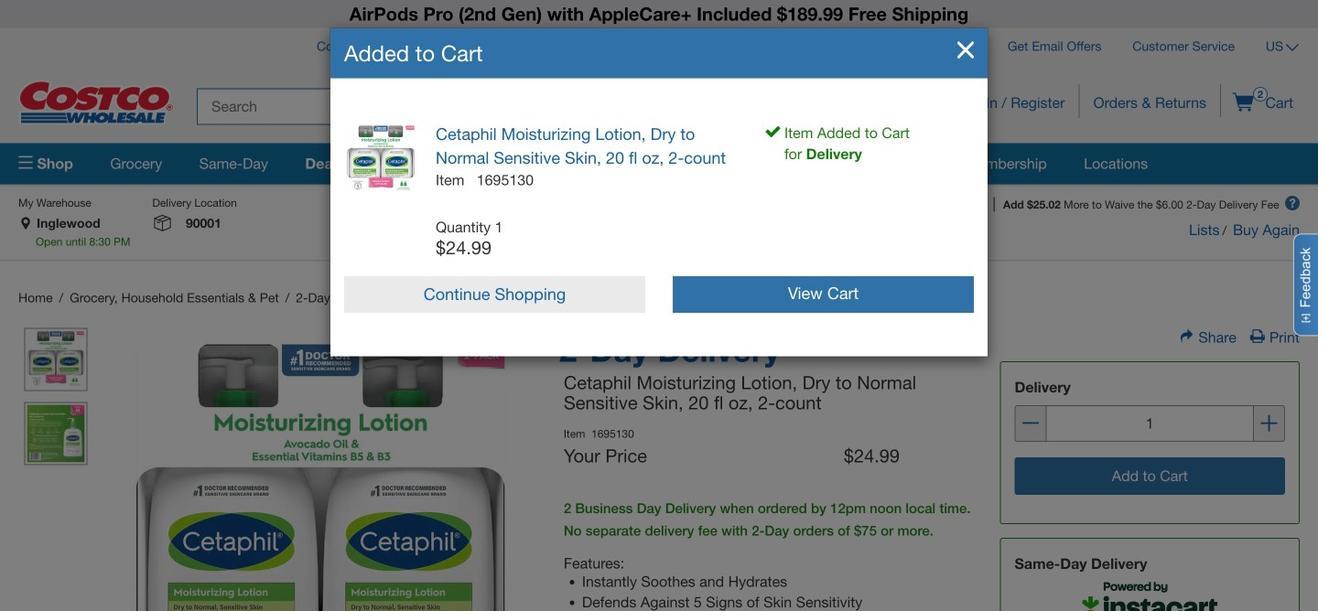 Task type: vqa. For each thing, say whether or not it's contained in the screenshot.
Size
no



Task type: describe. For each thing, give the bounding box(es) containing it.
2 image
[[24, 402, 87, 465]]



Task type: locate. For each thing, give the bounding box(es) containing it.
main element
[[18, 143, 1300, 184]]

1 image
[[24, 328, 87, 391]]

costco us homepage image
[[18, 80, 174, 125]]

instacart image
[[1083, 582, 1218, 612]]

close image
[[958, 41, 974, 60]]

search image
[[886, 97, 904, 122]]

view larger image 1 image
[[118, 327, 523, 612]]

None telephone field
[[1047, 406, 1253, 442]]

None button
[[1015, 458, 1285, 495]]

Search text field
[[197, 88, 875, 125], [197, 88, 875, 125]]



